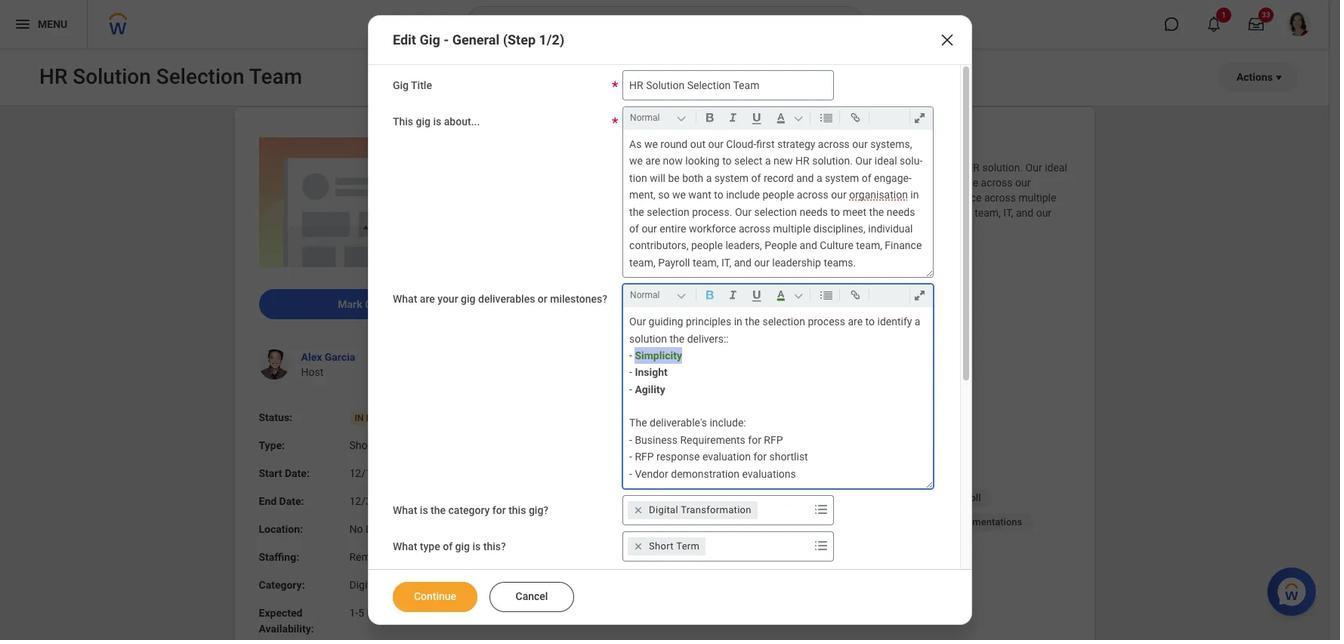 Task type: describe. For each thing, give the bounding box(es) containing it.
edit gig - general (step 1/2)
[[393, 32, 565, 48]]

x small image for what type of gig is this?
[[631, 540, 646, 555]]

0 horizontal spatial digital
[[350, 580, 379, 592]]

round for will
[[545, 162, 573, 174]]

organisation inside as we round out our cloud-first strategy across our systems, we are now looking to select a new hr solution. our ideal solution will be both a system of record and a system of engagement, so we want to include people across our organisation in the selection process. our selection needs to meet the needs of our entire workforce across multiple disciplines, individual contributors, people leaders, people and culture team, finance team, payroll team, it, and our leadership teams.
[[514, 192, 573, 204]]

0 vertical spatial the
[[514, 360, 532, 372]]

solution for our guiding principles in the selection process are to identify a solution the delivers:: - simplicity - insight - agility
[[630, 333, 667, 345]]

location:
[[259, 524, 303, 536]]

this
[[393, 116, 413, 128]]

This gig is about... text field
[[624, 130, 933, 277]]

solution for our guiding principles in the selection process are to identify a solution the delivers:: - simplicity
[[808, 284, 846, 296]]

0 horizontal spatial vendor
[[520, 405, 553, 417]]

this gig is about...
[[393, 116, 480, 128]]

mark
[[338, 299, 362, 311]]

solu
[[900, 155, 923, 167]]

12/31/2023
[[350, 496, 406, 508]]

in inside as we round out our cloud-first strategy across our systems, we are now looking to select a new hr solution. our ideal solu tion will be both a system of record and a system of engage ment, so we want to include people across our organisation in the selection process. our selection needs to meet the needs of our entire workforce across multiple disciplines, individual contributors, people leaders, people and culture team, finance team, payroll team, it, and our leadership teams.
[[911, 189, 919, 201]]

alex
[[301, 352, 322, 364]]

gig deliverables and milestones
[[514, 259, 667, 271]]

include inside as we round out our cloud-first strategy across our systems, we are now looking to select a new hr solution. our ideal solu tion will be both a system of record and a system of engage ment, so we want to include people across our organisation in the selection process. our selection needs to meet the needs of our entire workforce across multiple disciplines, individual contributors, people leaders, people and culture team, finance team, payroll team, it, and our leadership teams.
[[726, 189, 760, 201]]

this?
[[484, 541, 506, 553]]

as we round out our cloud-first strategy across our systems, we are now looking to select a new hr solution. our ideal solu tion will be both a system of record and a system of engage ment, so we want to include people across our organisation in the selection process. our selection needs to meet the needs of our entire workforce across multiple disciplines, individual contributors, people leaders, people and culture team, finance team, payroll team, it, and our leadership teams.
[[630, 138, 925, 269]]

a inside our guiding principles in the selection process are to identify a solution the delivers:: - simplicity
[[800, 284, 806, 296]]

profile logan mcneil element
[[1278, 8, 1320, 41]]

solution. for will
[[983, 162, 1023, 174]]

record inside as we round out our cloud-first strategy across our systems, we are now looking to select a new hr solution. our ideal solution will be both a system of record and a system of engagement, so we want to include people across our organisation in the selection process. our selection needs to meet the needs of our entire workforce across multiple disciplines, individual contributors, people leaders, people and culture team, finance team, payroll team, it, and our leadership teams.
[[669, 177, 699, 189]]

in inside our guiding principles in the selection process are to identify a solution the delivers:: - simplicity
[[619, 284, 628, 296]]

no
[[350, 524, 363, 536]]

0 horizontal spatial digital transformation
[[350, 580, 454, 592]]

gig title
[[393, 79, 432, 91]]

what is the category for this gig?
[[393, 505, 549, 517]]

meet inside as we round out our cloud-first strategy across our systems, we are now looking to select a new hr solution. our ideal solution will be both a system of record and a system of engagement, so we want to include people across our organisation in the selection process. our selection needs to meet the needs of our entire workforce across multiple disciplines, individual contributors, people leaders, people and culture team, finance team, payroll team, it, and our leadership teams.
[[800, 192, 824, 204]]

be inside as we round out our cloud-first strategy across our systems, we are now looking to select a new hr solution. our ideal solution will be both a system of record and a system of engagement, so we want to include people across our organisation in the selection process. our selection needs to meet the needs of our entire workforce across multiple disciplines, individual contributors, people leaders, people and culture team, finance team, payroll team, it, and our leadership teams.
[[573, 177, 585, 189]]

include inside as we round out our cloud-first strategy across our systems, we are now looking to select a new hr solution. our ideal solution will be both a system of record and a system of engagement, so we want to include people across our organisation in the selection process. our selection needs to meet the needs of our entire workforce across multiple disciplines, individual contributors, people leaders, people and culture team, finance team, payroll team, it, and our leadership teams.
[[911, 177, 944, 189]]

individual inside as we round out our cloud-first strategy across our systems, we are now looking to select a new hr solution. our ideal solu tion will be both a system of record and a system of engage ment, so we want to include people across our organisation in the selection process. our selection needs to meet the needs of our entire workforce across multiple disciplines, individual contributors, people leaders, people and culture team, finance team, payroll team, it, and our leadership teams.
[[869, 223, 913, 235]]

gig?
[[529, 505, 549, 517]]

normal button for as we round out our cloud-first strategy across our systems, we are now looking to select a new hr solution. our ideal solu tion will be both a system of record and a system of engage ment, so we want to include people across our organisation in the selection process. our selection needs to meet the needs of our entire workforce across multiple disciplines, individual contributors, people leaders, people and culture team, finance team, payroll team, it, and our leadership teams.
[[627, 110, 693, 126]]

a inside our guiding principles in the selection process are to identify a solution the delivers:: - simplicity - insight - agility
[[915, 316, 921, 328]]

short term element
[[649, 540, 700, 554]]

Gig Title text field
[[623, 70, 834, 101]]

notifications large image
[[1207, 17, 1222, 32]]

are inside our guiding principles in the selection process are to identify a solution the delivers:: - simplicity
[[733, 284, 748, 296]]

selection processes
[[793, 517, 883, 528]]

0 vertical spatial short term
[[350, 440, 402, 452]]

hr for will
[[966, 162, 980, 174]]

both inside as we round out our cloud-first strategy across our systems, we are now looking to select a new hr solution. our ideal solution will be both a system of record and a system of engagement, so we want to include people across our organisation in the selection process. our selection needs to meet the needs of our entire workforce across multiple disciplines, individual contributors, people leaders, people and culture team, finance team, payroll team, it, and our leadership teams.
[[587, 177, 608, 189]]

entire inside as we round out our cloud-first strategy across our systems, we are now looking to select a new hr solution. our ideal solution will be both a system of record and a system of engagement, so we want to include people across our organisation in the selection process. our selection needs to meet the needs of our entire workforce across multiple disciplines, individual contributors, people leaders, people and culture team, finance team, payroll team, it, and our leadership teams.
[[906, 192, 932, 204]]

request
[[638, 517, 674, 528]]

category:
[[259, 580, 305, 592]]

engage
[[875, 172, 912, 184]]

contributors, inside as we round out our cloud-first strategy across our systems, we are now looking to select a new hr solution. our ideal solution will be both a system of record and a system of engagement, so we want to include people across our organisation in the selection process. our selection needs to meet the needs of our entire workforce across multiple disciplines, individual contributors, people leaders, people and culture team, finance team, payroll team, it, and our leadership teams.
[[616, 207, 676, 219]]

demonstration inside what are your gig deliverables or milestones? text field
[[671, 468, 740, 480]]

recruiting
[[366, 414, 418, 424]]

cancel
[[516, 591, 548, 603]]

continue button
[[393, 583, 478, 613]]

5
[[358, 608, 364, 620]]

human for human capital management systems
[[526, 493, 558, 504]]

are inside as we round out our cloud-first strategy across our systems, we are now looking to select a new hr solution. our ideal solution will be both a system of record and a system of engagement, so we want to include people across our organisation in the selection process. our selection needs to meet the needs of our entire workforce across multiple disciplines, individual contributors, people leaders, people and culture team, finance team, payroll team, it, and our leadership teams.
[[816, 162, 831, 174]]

link image for our guiding principles in the selection process are to identify a solution the delivers::
[[846, 287, 866, 305]]

category
[[449, 505, 490, 517]]

status:
[[259, 412, 293, 424]]

0 horizontal spatial shortlist
[[654, 390, 693, 402]]

delivers:: for our guiding principles in the selection process are to identify a solution the delivers:: - simplicity
[[866, 284, 908, 296]]

round for tion
[[661, 138, 688, 150]]

about...
[[444, 116, 480, 128]]

contributors, inside as we round out our cloud-first strategy across our systems, we are now looking to select a new hr solution. our ideal solu tion will be both a system of record and a system of engage ment, so we want to include people across our organisation in the selection process. our selection needs to meet the needs of our entire workforce across multiple disciplines, individual contributors, people leaders, people and culture team, finance team, payroll team, it, and our leadership teams.
[[630, 240, 689, 252]]

prompts image
[[813, 501, 831, 519]]

2 vertical spatial requirements
[[569, 469, 630, 480]]

continue
[[414, 591, 457, 603]]

12/12/2022
[[350, 468, 406, 480]]

ideal for tion
[[875, 155, 898, 167]]

or
[[538, 293, 548, 305]]

ideal for will
[[1045, 162, 1068, 174]]

1-5 hrs/wk
[[350, 608, 400, 620]]

meet inside as we round out our cloud-first strategy across our systems, we are now looking to select a new hr solution. our ideal solu tion will be both a system of record and a system of engage ment, so we want to include people across our organisation in the selection process. our selection needs to meet the needs of our entire workforce across multiple disciplines, individual contributors, people leaders, people and culture team, finance team, payroll team, it, and our leadership teams.
[[843, 206, 867, 218]]

disciplines, inside as we round out our cloud-first strategy across our systems, we are now looking to select a new hr solution. our ideal solu tion will be both a system of record and a system of engage ment, so we want to include people across our organisation in the selection process. our selection needs to meet the needs of our entire workforce across multiple disciplines, individual contributors, people leaders, people and culture team, finance team, payroll team, it, and our leadership teams.
[[814, 223, 866, 235]]

include: inside what are your gig deliverables or milestones? text field
[[710, 418, 747, 430]]

deliverables
[[478, 293, 535, 305]]

now for tion
[[663, 155, 683, 167]]

resource
[[757, 493, 798, 504]]

transformation for category:
[[382, 580, 454, 592]]

selection
[[793, 517, 834, 528]]

0 horizontal spatial response
[[542, 390, 585, 402]]

are inside our guiding principles in the selection process are to identify a solution the delivers:: - simplicity - insight - agility
[[848, 316, 863, 328]]

solution inside as we round out our cloud-first strategy across our systems, we are now looking to select a new hr solution. our ideal solution will be both a system of record and a system of engagement, so we want to include people across our organisation in the selection process. our selection needs to meet the needs of our entire workforce across multiple disciplines, individual contributors, people leaders, people and culture team, finance team, payroll team, it, and our leadership teams.
[[514, 177, 552, 189]]

guiding for our guiding principles in the selection process are to identify a solution the delivers:: - simplicity - insight - agility
[[649, 316, 684, 328]]

principles for our guiding principles in the selection process are to identify a solution the delivers:: - simplicity
[[571, 284, 616, 296]]

leadership
[[872, 493, 921, 504]]

processes
[[837, 517, 883, 528]]

our inside our guiding principles in the selection process are to identify a solution the delivers:: - simplicity - insight - agility
[[630, 316, 646, 328]]

date: for end date:
[[279, 496, 304, 508]]

bulleted list image
[[816, 287, 837, 305]]

staffing:
[[259, 552, 299, 564]]

simplicity for our guiding principles in the selection process are to identify a solution the delivers:: - simplicity - insight - agility
[[635, 350, 682, 362]]

implementations
[[948, 517, 1023, 528]]

identify for our guiding principles in the selection process are to identify a solution the delivers:: - simplicity - insight - agility
[[878, 316, 913, 328]]

want inside as we round out our cloud-first strategy across our systems, we are now looking to select a new hr solution. our ideal solu tion will be both a system of record and a system of engage ment, so we want to include people across our organisation in the selection process. our selection needs to meet the needs of our entire workforce across multiple disciplines, individual contributors, people leaders, people and culture team, finance team, payroll team, it, and our leadership teams.
[[689, 189, 712, 201]]

edit
[[393, 32, 416, 48]]

are inside as we round out our cloud-first strategy across our systems, we are now looking to select a new hr solution. our ideal solu tion will be both a system of record and a system of engage ment, so we want to include people across our organisation in the selection process. our selection needs to meet the needs of our entire workforce across multiple disciplines, individual contributors, people leaders, people and culture team, finance team, payroll team, it, and our leadership teams.
[[646, 155, 661, 167]]

normal for as we round out our cloud-first strategy across our systems, we are now looking to select a new hr solution. our ideal solu tion will be both a system of record and a system of engage ment, so we want to include people across our organisation in the selection process. our selection needs to meet the needs of our entire workforce across multiple disciplines, individual contributors, people leaders, people and culture team, finance team, payroll team, it, and our leadership teams.
[[630, 113, 660, 123]]

out for tion
[[691, 138, 706, 150]]

workforce inside as we round out our cloud-first strategy across our systems, we are now looking to select a new hr solution. our ideal solution will be both a system of record and a system of engagement, so we want to include people across our organisation in the selection process. our selection needs to meet the needs of our entire workforce across multiple disciplines, individual contributors, people leaders, people and culture team, finance team, payroll team, it, and our leadership teams.
[[935, 192, 982, 204]]

to inside our guiding principles in the selection process are to identify a solution the delivers:: - simplicity - insight - agility
[[866, 316, 875, 328]]

the deliverable's include: - business requirements for rfp - rfp response evaluation for shortlist - vendor demonstration evaluations inside what are your gig deliverables or milestones? text field
[[630, 418, 808, 480]]

bold image for as we round out our cloud-first strategy across our systems, we are now looking to select a new hr solution. our ideal solu tion will be both a system of record and a system of engage ment, so we want to include people across our organisation in the selection process. our selection needs to meet the needs of our entire workforce across multiple disciplines, individual contributors, people leaders, people and culture team, finance team, payroll team, it, and our leadership teams.
[[700, 109, 720, 127]]

first for will
[[641, 162, 660, 174]]

individual inside as we round out our cloud-first strategy across our systems, we are now looking to select a new hr solution. our ideal solution will be both a system of record and a system of engagement, so we want to include people across our organisation in the selection process. our selection needs to meet the needs of our entire workforce across multiple disciplines, individual contributors, people leaders, people and culture team, finance team, payroll team, it, and our leadership teams.
[[569, 207, 614, 219]]

maximize image for our guiding principles in the selection process are to identify a solution the delivers::
[[910, 287, 930, 305]]

hr for tion
[[796, 155, 810, 167]]

both inside as we round out our cloud-first strategy across our systems, we are now looking to select a new hr solution. our ideal solu tion will be both a system of record and a system of engage ment, so we want to include people across our organisation in the selection process. our selection needs to meet the needs of our entire workforce across multiple disciplines, individual contributors, people leaders, people and culture team, finance team, payroll team, it, and our leadership teams.
[[683, 172, 704, 184]]

record inside as we round out our cloud-first strategy across our systems, we are now looking to select a new hr solution. our ideal solu tion will be both a system of record and a system of engage ment, so we want to include people across our organisation in the selection process. our selection needs to meet the needs of our entire workforce across multiple disciplines, individual contributors, people leaders, people and culture team, finance team, payroll team, it, and our leadership teams.
[[764, 172, 794, 184]]

2 vertical spatial payroll
[[951, 493, 981, 504]]

engagement,
[[779, 177, 840, 189]]

0 vertical spatial requirements
[[565, 375, 631, 387]]

maximize image for as we round out our cloud-first strategy across our systems, we are now looking to select a new hr solution. our ideal solu tion will be both a system of record and a system of engage ment, so we want to include people across our organisation in the selection process. our selection needs to meet the needs of our entire workforce across multiple disciplines, individual contributors, people leaders, people and culture team, finance team, payroll team, it, and our leadership teams.
[[910, 109, 930, 127]]

business requirements
[[526, 469, 630, 480]]

digital transformation inside option
[[649, 505, 752, 516]]

human capital management systems
[[526, 493, 692, 504]]

leadership inside as we round out our cloud-first strategy across our systems, we are now looking to select a new hr solution. our ideal solution will be both a system of record and a system of engagement, so we want to include people across our organisation in the selection process. our selection needs to meet the needs of our entire workforce across multiple disciplines, individual contributors, people leaders, people and culture team, finance team, payroll team, it, and our leadership teams.
[[514, 222, 563, 234]]

systems
[[654, 493, 692, 504]]

what type of gig is this?
[[393, 541, 506, 553]]

as for will
[[514, 162, 527, 174]]

new for tion
[[774, 155, 793, 167]]

leaders, inside as we round out our cloud-first strategy across our systems, we are now looking to select a new hr solution. our ideal solution will be both a system of record and a system of engagement, so we want to include people across our organisation in the selection process. our selection needs to meet the needs of our entire workforce across multiple disciplines, individual contributors, people leaders, people and culture team, finance team, payroll team, it, and our leadership teams.
[[713, 207, 749, 219]]

systems, for will
[[755, 162, 797, 174]]

transformation inside option
[[681, 505, 752, 516]]

gig for of
[[455, 541, 470, 553]]

milestones
[[614, 259, 667, 271]]

2 horizontal spatial is
[[473, 541, 481, 553]]

cloud- for will
[[611, 162, 641, 174]]

start date:
[[259, 468, 310, 480]]

0 vertical spatial evaluations
[[627, 405, 681, 417]]

guiding for our guiding principles in the selection process are to identify a solution the delivers:: - simplicity
[[534, 284, 568, 296]]

out for will
[[575, 162, 591, 174]]

milestones?
[[550, 293, 608, 305]]

bold image for our guiding principles in the selection process are to identify a solution the delivers::
[[700, 287, 720, 305]]

end
[[259, 496, 277, 508]]

selection inside our guiding principles in the selection process are to identify a solution the delivers:: - simplicity
[[648, 284, 690, 296]]

search image
[[479, 15, 497, 33]]

host
[[301, 367, 324, 379]]

x image
[[939, 31, 957, 49]]

general
[[452, 32, 500, 48]]

short inside option
[[649, 541, 674, 553]]

alex garcia host
[[301, 352, 355, 379]]

it, inside as we round out our cloud-first strategy across our systems, we are now looking to select a new hr solution. our ideal solu tion will be both a system of record and a system of engage ment, so we want to include people across our organisation in the selection process. our selection needs to meet the needs of our entire workforce across multiple disciplines, individual contributors, people leaders, people and culture team, finance team, payroll team, it, and our leadership teams.
[[722, 257, 732, 269]]

0 horizontal spatial deliverable's
[[535, 360, 592, 372]]

management
[[594, 493, 652, 504]]

response inside the deliverable's include: - business requirements for rfp - rfp response evaluation for shortlist - vendor demonstration evaluations
[[657, 451, 700, 463]]

end date:
[[259, 496, 304, 508]]

so inside as we round out our cloud-first strategy across our systems, we are now looking to select a new hr solution. our ideal solution will be both a system of record and a system of engagement, so we want to include people across our organisation in the selection process. our selection needs to meet the needs of our entire workforce across multiple disciplines, individual contributors, people leaders, people and culture team, finance team, payroll team, it, and our leadership teams.
[[843, 177, 854, 189]]

simplicity for our guiding principles in the selection process are to identify a solution the delivers:: - simplicity
[[520, 299, 566, 311]]

(rfp)
[[738, 517, 763, 528]]

leaders, inside as we round out our cloud-first strategy across our systems, we are now looking to select a new hr solution. our ideal solu tion will be both a system of record and a system of engage ment, so we want to include people across our organisation in the selection process. our selection needs to meet the needs of our entire workforce across multiple disciplines, individual contributors, people leaders, people and culture team, finance team, payroll team, it, and our leadership teams.
[[726, 240, 762, 252]]

0 vertical spatial term
[[377, 440, 402, 452]]

finance inside as we round out our cloud-first strategy across our systems, we are now looking to select a new hr solution. our ideal solu tion will be both a system of record and a system of engage ment, so we want to include people across our organisation in the selection process. our selection needs to meet the needs of our entire workforce across multiple disciplines, individual contributors, people leaders, people and culture team, finance team, payroll team, it, and our leadership teams.
[[885, 240, 922, 252]]

cloud- for tion
[[727, 138, 757, 150]]

culture inside as we round out our cloud-first strategy across our systems, we are now looking to select a new hr solution. our ideal solu tion will be both a system of record and a system of engage ment, so we want to include people across our organisation in the selection process. our selection needs to meet the needs of our entire workforce across multiple disciplines, individual contributors, people leaders, people and culture team, finance team, payroll team, it, and our leadership teams.
[[820, 240, 854, 252]]

cancel button
[[490, 583, 574, 613]]

1 vertical spatial is
[[420, 505, 428, 517]]

proposals
[[692, 517, 736, 528]]

process. inside as we round out our cloud-first strategy across our systems, we are now looking to select a new hr solution. our ideal solution will be both a system of record and a system of engagement, so we want to include people across our organisation in the selection process. our selection needs to meet the needs of our entire workforce across multiple disciplines, individual contributors, people leaders, people and culture team, finance team, payroll team, it, and our leadership teams.
[[649, 192, 690, 204]]

0 vertical spatial gig
[[420, 32, 440, 48]]

in
[[355, 414, 364, 424]]

evaluations inside the deliverable's include: - business requirements for rfp - rfp response evaluation for shortlist - vendor demonstration evaluations
[[743, 468, 796, 480]]

finance inside as we round out our cloud-first strategy across our systems, we are now looking to select a new hr solution. our ideal solution will be both a system of record and a system of engagement, so we want to include people across our organisation in the selection process. our selection needs to meet the needs of our entire workforce across multiple disciplines, individual contributors, people leaders, people and culture team, finance team, payroll team, it, and our leadership teams.
[[872, 207, 909, 219]]

request for proposals (rfp)
[[638, 517, 763, 528]]

0 vertical spatial is
[[433, 116, 442, 128]]

our guiding principles in the selection process are to identify a solution the delivers:: - simplicity
[[514, 284, 908, 311]]

what for what is the category for this gig?
[[393, 505, 417, 517]]

insight
[[635, 367, 668, 379]]

payroll inside as we round out our cloud-first strategy across our systems, we are now looking to select a new hr solution. our ideal solu tion will be both a system of record and a system of engage ment, so we want to include people across our organisation in the selection process. our selection needs to meet the needs of our entire workforce across multiple disciplines, individual contributors, people leaders, people and culture team, finance team, payroll team, it, and our leadership teams.
[[658, 257, 690, 269]]

vendor inside what are your gig deliverables or milestones? text field
[[635, 468, 669, 480]]

start
[[259, 468, 282, 480]]

expected availability:
[[259, 608, 314, 636]]

system implementations
[[913, 517, 1023, 528]]

gig for your
[[461, 293, 476, 305]]

type:
[[259, 440, 285, 452]]

identify for our guiding principles in the selection process are to identify a solution the delivers:: - simplicity
[[763, 284, 797, 296]]

0 horizontal spatial demonstration
[[556, 405, 625, 417]]

link image for as we round out our cloud-first strategy across our systems, we are now looking to select a new hr solution. our ideal solu tion will be both a system of record and a system of engage ment, so we want to include people across our organisation in the selection process. our selection needs to meet the needs of our entire workforce across multiple disciplines, individual contributors, people leaders, people and culture team, finance team, payroll team, it, and our leadership teams.
[[846, 109, 866, 127]]

underline image for our guiding principles in the selection process are to identify a solution the delivers::
[[747, 287, 768, 305]]

organisation inside as we round out our cloud-first strategy across our systems, we are now looking to select a new hr solution. our ideal solu tion will be both a system of record and a system of engage ment, so we want to include people across our organisation in the selection process. our selection needs to meet the needs of our entire workforce across multiple disciplines, individual contributors, people leaders, people and culture team, finance team, payroll team, it, and our leadership teams.
[[850, 189, 908, 201]]

0 horizontal spatial evaluation
[[588, 390, 636, 402]]

digital transformation, press delete to clear value. option
[[628, 502, 758, 520]]

ment,
[[630, 172, 912, 201]]

mark complete
[[338, 299, 411, 311]]



Task type: locate. For each thing, give the bounding box(es) containing it.
demonstration
[[556, 405, 625, 417], [671, 468, 740, 480]]

is left the this? at the left of the page
[[473, 541, 481, 553]]

looking for will
[[856, 162, 890, 174]]

1 vertical spatial disciplines,
[[814, 223, 866, 235]]

multiple inside as we round out our cloud-first strategy across our systems, we are now looking to select a new hr solution. our ideal solu tion will be both a system of record and a system of engage ment, so we want to include people across our organisation in the selection process. our selection needs to meet the needs of our entire workforce across multiple disciplines, individual contributors, people leaders, people and culture team, finance team, payroll team, it, and our leadership teams.
[[773, 223, 811, 235]]

term inside option
[[677, 541, 700, 553]]

select for tion
[[735, 155, 763, 167]]

0 vertical spatial principles
[[571, 284, 616, 296]]

entire down engage
[[906, 192, 932, 204]]

0 horizontal spatial now
[[663, 155, 683, 167]]

2 bold image from the top
[[700, 287, 720, 305]]

leaders,
[[713, 207, 749, 219], [726, 240, 762, 252]]

is up type on the left of the page
[[420, 505, 428, 517]]

x small image for what is the category for this gig?
[[631, 503, 646, 518]]

normal group up our guiding principles in the selection process are to identify a solution the delivers:: - simplicity - insight - agility
[[627, 285, 936, 308]]

0 horizontal spatial simplicity
[[520, 299, 566, 311]]

term down request for proposals (rfp)
[[677, 541, 700, 553]]

include down tion
[[726, 189, 760, 201]]

1 vertical spatial people
[[765, 240, 797, 252]]

1 horizontal spatial leadership
[[773, 257, 822, 269]]

as for tion
[[630, 138, 642, 150]]

human up gig?
[[526, 493, 558, 504]]

0 vertical spatial leaders,
[[713, 207, 749, 219]]

short
[[350, 440, 375, 452], [649, 541, 674, 553]]

0 vertical spatial culture
[[807, 207, 841, 219]]

human resource solutions
[[723, 493, 842, 504]]

system
[[715, 172, 749, 184], [825, 172, 860, 184], [619, 177, 654, 189], [730, 177, 764, 189]]

our inside our guiding principles in the selection process are to identify a solution the delivers:: - simplicity
[[514, 284, 531, 296]]

2 human from the left
[[723, 493, 754, 504]]

1 horizontal spatial record
[[764, 172, 794, 184]]

complete
[[365, 299, 411, 311]]

1 horizontal spatial vendor
[[635, 468, 669, 480]]

italic image
[[723, 109, 744, 127], [723, 287, 744, 305]]

0 horizontal spatial disciplines,
[[514, 207, 566, 219]]

looking inside as we round out our cloud-first strategy across our systems, we are now looking to select a new hr solution. our ideal solu tion will be both a system of record and a system of engage ment, so we want to include people across our organisation in the selection process. our selection needs to meet the needs of our entire workforce across multiple disciplines, individual contributors, people leaders, people and culture team, finance team, payroll team, it, and our leadership teams.
[[686, 155, 720, 167]]

process for our guiding principles in the selection process are to identify a solution the delivers:: - simplicity
[[693, 284, 730, 296]]

workforce inside as we round out our cloud-first strategy across our systems, we are now looking to select a new hr solution. our ideal solu tion will be both a system of record and a system of engage ment, so we want to include people across our organisation in the selection process. our selection needs to meet the needs of our entire workforce across multiple disciplines, individual contributors, people leaders, people and culture team, finance team, payroll team, it, and our leadership teams.
[[689, 223, 736, 235]]

disciplines, down engagement,
[[814, 223, 866, 235]]

shortlist up human resource solutions
[[770, 451, 808, 463]]

1 vertical spatial what
[[393, 505, 417, 517]]

solution inside our guiding principles in the selection process are to identify a solution the delivers:: - simplicity
[[808, 284, 846, 296]]

0 horizontal spatial guiding
[[534, 284, 568, 296]]

1 horizontal spatial disciplines,
[[814, 223, 866, 235]]

2 normal group from the top
[[627, 285, 936, 308]]

gig left the 'title'
[[393, 79, 409, 91]]

0 vertical spatial contributors,
[[616, 207, 676, 219]]

1 horizontal spatial is
[[433, 116, 442, 128]]

garcia
[[325, 352, 355, 364]]

1 horizontal spatial solution
[[630, 333, 667, 345]]

underline image up our guiding principles in the selection process are to identify a solution the delivers:: - simplicity - insight - agility
[[747, 287, 768, 305]]

shortlist down insight
[[654, 390, 693, 402]]

italic image down the gig title "text box"
[[723, 109, 744, 127]]

people
[[752, 207, 784, 219], [765, 240, 797, 252]]

so up milestones
[[658, 189, 670, 201]]

in down our guiding principles in the selection process are to identify a solution the delivers:: - simplicity
[[734, 316, 743, 328]]

multiple inside as we round out our cloud-first strategy across our systems, we are now looking to select a new hr solution. our ideal solution will be both a system of record and a system of engagement, so we want to include people across our organisation in the selection process. our selection needs to meet the needs of our entire workforce across multiple disciplines, individual contributors, people leaders, people and culture team, finance team, payroll team, it, and our leadership teams.
[[1019, 192, 1057, 204]]

1 horizontal spatial principles
[[686, 316, 732, 328]]

1 horizontal spatial shortlist
[[770, 451, 808, 463]]

0 horizontal spatial principles
[[571, 284, 616, 296]]

ideal
[[875, 155, 898, 167], [1045, 162, 1068, 174]]

2 underline image from the top
[[747, 287, 768, 305]]

normal button
[[627, 110, 693, 126], [627, 287, 693, 304]]

individual down engage
[[869, 223, 913, 235]]

organisation up deliverables at top left
[[514, 192, 573, 204]]

italic image up our guiding principles in the selection process are to identify a solution the delivers:: - simplicity - insight - agility
[[723, 287, 744, 305]]

human up "(rfp)"
[[723, 493, 754, 504]]

is left about...
[[433, 116, 442, 128]]

1 vertical spatial maximize image
[[910, 287, 930, 305]]

x small image left systems
[[631, 503, 646, 518]]

in
[[911, 189, 919, 201], [576, 192, 584, 204], [619, 284, 628, 296], [734, 316, 743, 328]]

x small image inside digital transformation, press delete to clear value. option
[[631, 503, 646, 518]]

italic image for as we round out our cloud-first strategy across our systems, we are now looking to select a new hr solution. our ideal solu tion will be both a system of record and a system of engage ment, so we want to include people across our organisation in the selection process. our selection needs to meet the needs of our entire workforce across multiple disciplines, individual contributors, people leaders, people and culture team, finance team, payroll team, it, and our leadership teams.
[[723, 109, 744, 127]]

solution.
[[813, 155, 853, 167], [983, 162, 1023, 174]]

0 vertical spatial digital
[[649, 505, 679, 516]]

principles for our guiding principles in the selection process are to identify a solution the delivers:: - simplicity - insight - agility
[[686, 316, 732, 328]]

0 vertical spatial date:
[[285, 468, 310, 480]]

2 what from the top
[[393, 505, 417, 517]]

entire up milestones
[[660, 223, 687, 235]]

in up gig deliverables and milestones
[[576, 192, 584, 204]]

people down as we round out our cloud-first strategy across our systems, we are now looking to select a new hr solution. our ideal solution will be both a system of record and a system of engagement, so we want to include people across our organisation in the selection process. our selection needs to meet the needs of our entire workforce across multiple disciplines, individual contributors, people leaders, people and culture team, finance team, payroll team, it, and our leadership teams.
[[765, 240, 797, 252]]

shortlist
[[654, 390, 693, 402], [770, 451, 808, 463]]

system
[[913, 517, 946, 528]]

out inside as we round out our cloud-first strategy across our systems, we are now looking to select a new hr solution. our ideal solu tion will be both a system of record and a system of engage ment, so we want to include people across our organisation in the selection process. our selection needs to meet the needs of our entire workforce across multiple disciplines, individual contributors, people leaders, people and culture team, finance team, payroll team, it, and our leadership teams.
[[691, 138, 706, 150]]

evaluation up business transformation
[[703, 451, 751, 463]]

1 horizontal spatial human
[[723, 493, 754, 504]]

be inside as we round out our cloud-first strategy across our systems, we are now looking to select a new hr solution. our ideal solu tion will be both a system of record and a system of engage ment, so we want to include people across our organisation in the selection process. our selection needs to meet the needs of our entire workforce across multiple disciplines, individual contributors, people leaders, people and culture team, finance team, payroll team, it, and our leadership teams.
[[668, 172, 680, 184]]

date: for start date:
[[285, 468, 310, 480]]

requirements inside the deliverable's include: - business requirements for rfp - rfp response evaluation for shortlist - vendor demonstration evaluations
[[681, 434, 746, 447]]

disciplines, inside as we round out our cloud-first strategy across our systems, we are now looking to select a new hr solution. our ideal solution will be both a system of record and a system of engagement, so we want to include people across our organisation in the selection process. our selection needs to meet the needs of our entire workforce across multiple disciplines, individual contributors, people leaders, people and culture team, finance team, payroll team, it, and our leadership teams.
[[514, 207, 566, 219]]

strategy inside as we round out our cloud-first strategy across our systems, we are now looking to select a new hr solution. our ideal solu tion will be both a system of record and a system of engage ment, so we want to include people across our organisation in the selection process. our selection needs to meet the needs of our entire workforce across multiple disciplines, individual contributors, people leaders, people and culture team, finance team, payroll team, it, and our leadership teams.
[[778, 138, 816, 150]]

0 vertical spatial payroll
[[941, 207, 972, 219]]

leaders, up our guiding principles in the selection process are to identify a solution the delivers:: - simplicity
[[726, 240, 762, 252]]

delivers:: down our guiding principles in the selection process are to identify a solution the delivers:: - simplicity
[[688, 333, 729, 345]]

x small image inside the short term, press delete to clear value. option
[[631, 540, 646, 555]]

digital transformation up the hrs/wk at the bottom
[[350, 580, 454, 592]]

1 what from the top
[[393, 293, 417, 305]]

in down engage
[[911, 189, 919, 201]]

hr inside as we round out our cloud-first strategy across our systems, we are now looking to select a new hr solution. our ideal solu tion will be both a system of record and a system of engage ment, so we want to include people across our organisation in the selection process. our selection needs to meet the needs of our entire workforce across multiple disciplines, individual contributors, people leaders, people and culture team, finance team, payroll team, it, and our leadership teams.
[[796, 155, 810, 167]]

guiding inside our guiding principles in the selection process are to identify a solution the delivers:: - simplicity
[[534, 284, 568, 296]]

gig right your
[[461, 293, 476, 305]]

0 vertical spatial first
[[757, 138, 775, 150]]

culture up bulleted list image
[[820, 240, 854, 252]]

normal group for our guiding principles in the selection process are to identify a solution the delivers::
[[627, 285, 936, 308]]

we
[[645, 138, 658, 150], [630, 155, 643, 167], [529, 162, 543, 174], [800, 162, 813, 174], [857, 177, 870, 189], [673, 189, 686, 201]]

so inside as we round out our cloud-first strategy across our systems, we are now looking to select a new hr solution. our ideal solu tion will be both a system of record and a system of engage ment, so we want to include people across our organisation in the selection process. our selection needs to meet the needs of our entire workforce across multiple disciplines, individual contributors, people leaders, people and culture team, finance team, payroll team, it, and our leadership teams.
[[658, 189, 670, 201]]

0 vertical spatial finance
[[872, 207, 909, 219]]

2 horizontal spatial gig
[[514, 259, 530, 271]]

date:
[[285, 468, 310, 480], [279, 496, 304, 508]]

1 vertical spatial normal
[[630, 290, 660, 301]]

demonstration up 'business requirements'
[[556, 405, 625, 417]]

1 maximize image from the top
[[910, 109, 930, 127]]

leadership up bulleted list image
[[773, 257, 822, 269]]

date: right end
[[279, 496, 304, 508]]

gig for gig deliverables and milestones
[[514, 259, 530, 271]]

process for our guiding principles in the selection process are to identify a solution the delivers:: - simplicity - insight - agility
[[808, 316, 846, 328]]

shortlist inside what are your gig deliverables or milestones? text field
[[770, 451, 808, 463]]

bulleted list image
[[816, 109, 837, 127]]

solution. for tion
[[813, 155, 853, 167]]

underline image down the gig title "text box"
[[747, 109, 768, 127]]

process inside our guiding principles in the selection process are to identify a solution the delivers:: - simplicity
[[693, 284, 730, 296]]

0 horizontal spatial both
[[587, 177, 608, 189]]

capital
[[561, 493, 591, 504]]

simplicity up insight
[[635, 350, 682, 362]]

1-
[[350, 608, 358, 620]]

0 horizontal spatial be
[[573, 177, 585, 189]]

now for will
[[834, 162, 853, 174]]

inbox large image
[[1249, 17, 1264, 32]]

1 horizontal spatial hr
[[966, 162, 980, 174]]

0 horizontal spatial first
[[641, 162, 660, 174]]

1 horizontal spatial entire
[[906, 192, 932, 204]]

0 horizontal spatial hr
[[796, 155, 810, 167]]

1 underline image from the top
[[747, 109, 768, 127]]

human
[[526, 493, 558, 504], [723, 493, 754, 504]]

2 vertical spatial what
[[393, 541, 417, 553]]

disciplines, up deliverables at top left
[[514, 207, 566, 219]]

ideal inside as we round out our cloud-first strategy across our systems, we are now looking to select a new hr solution. our ideal solu tion will be both a system of record and a system of engage ment, so we want to include people across our organisation in the selection process. our selection needs to meet the needs of our entire workforce across multiple disciplines, individual contributors, people leaders, people and culture team, finance team, payroll team, it, and our leadership teams.
[[875, 155, 898, 167]]

gig left the this? at the left of the page
[[455, 541, 470, 553]]

expected
[[259, 608, 303, 620]]

0 vertical spatial guiding
[[534, 284, 568, 296]]

new up "ment,"
[[774, 155, 793, 167]]

what
[[393, 293, 417, 305], [393, 505, 417, 517], [393, 541, 417, 553]]

first inside as we round out our cloud-first strategy across our systems, we are now looking to select a new hr solution. our ideal solu tion will be both a system of record and a system of engage ment, so we want to include people across our organisation in the selection process. our selection needs to meet the needs of our entire workforce across multiple disciplines, individual contributors, people leaders, people and culture team, finance team, payroll team, it, and our leadership teams.
[[757, 138, 775, 150]]

guiding down deliverables at top left
[[534, 284, 568, 296]]

1 vertical spatial shortlist
[[770, 451, 808, 463]]

the
[[587, 192, 602, 204], [827, 192, 842, 204], [630, 206, 645, 218], [870, 206, 884, 218], [630, 284, 645, 296], [849, 284, 864, 296], [745, 316, 760, 328], [670, 333, 685, 345], [431, 505, 446, 517]]

strategy for tion
[[778, 138, 816, 150]]

process. inside as we round out our cloud-first strategy across our systems, we are now looking to select a new hr solution. our ideal solu tion will be both a system of record and a system of engage ment, so we want to include people across our organisation in the selection process. our selection needs to meet the needs of our entire workforce across multiple disciplines, individual contributors, people leaders, people and culture team, finance team, payroll team, it, and our leadership teams.
[[692, 206, 733, 218]]

business transformation
[[660, 469, 771, 480]]

1 vertical spatial transformation
[[681, 505, 752, 516]]

now inside as we round out our cloud-first strategy across our systems, we are now looking to select a new hr solution. our ideal solution will be both a system of record and a system of engagement, so we want to include people across our organisation in the selection process. our selection needs to meet the needs of our entire workforce across multiple disciplines, individual contributors, people leaders, people and culture team, finance team, payroll team, it, and our leadership teams.
[[834, 162, 853, 174]]

1 vertical spatial gig
[[461, 293, 476, 305]]

link image
[[846, 109, 866, 127], [846, 287, 866, 305]]

systems, inside as we round out our cloud-first strategy across our systems, we are now looking to select a new hr solution. our ideal solu tion will be both a system of record and a system of engage ment, so we want to include people across our organisation in the selection process. our selection needs to meet the needs of our entire workforce across multiple disciplines, individual contributors, people leaders, people and culture team, finance team, payroll team, it, and our leadership teams.
[[871, 138, 913, 150]]

link image right bulleted list icon
[[846, 109, 866, 127]]

culture inside as we round out our cloud-first strategy across our systems, we are now looking to select a new hr solution. our ideal solution will be both a system of record and a system of engagement, so we want to include people across our organisation in the selection process. our selection needs to meet the needs of our entire workforce across multiple disciplines, individual contributors, people leaders, people and culture team, finance team, payroll team, it, and our leadership teams.
[[807, 207, 841, 219]]

edit gig - general (step 1/2) dialog
[[368, 15, 973, 641]]

0 horizontal spatial individual
[[569, 207, 614, 219]]

new inside as we round out our cloud-first strategy across our systems, we are now looking to select a new hr solution. our ideal solu tion will be both a system of record and a system of engage ment, so we want to include people across our organisation in the selection process. our selection needs to meet the needs of our entire workforce across multiple disciplines, individual contributors, people leaders, people and culture team, finance team, payroll team, it, and our leadership teams.
[[774, 155, 793, 167]]

type
[[420, 541, 440, 553]]

first inside as we round out our cloud-first strategy across our systems, we are now looking to select a new hr solution. our ideal solution will be both a system of record and a system of engagement, so we want to include people across our organisation in the selection process. our selection needs to meet the needs of our entire workforce across multiple disciplines, individual contributors, people leaders, people and culture team, finance team, payroll team, it, and our leadership teams.
[[641, 162, 660, 174]]

2 normal from the top
[[630, 290, 660, 301]]

2 link image from the top
[[846, 287, 866, 305]]

select inside as we round out our cloud-first strategy across our systems, we are now looking to select a new hr solution. our ideal solution will be both a system of record and a system of engagement, so we want to include people across our organisation in the selection process. our selection needs to meet the needs of our entire workforce across multiple disciplines, individual contributors, people leaders, people and culture team, finance team, payroll team, it, and our leadership teams.
[[905, 162, 933, 174]]

our
[[708, 138, 724, 150], [853, 138, 868, 150], [593, 162, 609, 174], [737, 162, 753, 174], [1016, 177, 1031, 189], [832, 189, 847, 201], [888, 192, 903, 204], [1037, 207, 1052, 219], [642, 223, 657, 235], [755, 257, 770, 269]]

alex garcia link
[[301, 352, 355, 364]]

finance
[[872, 207, 909, 219], [885, 240, 922, 252]]

0 horizontal spatial ideal
[[875, 155, 898, 167]]

transformation for business requirements
[[703, 469, 771, 480]]

business inside the deliverable's include: - business requirements for rfp - rfp response evaluation for shortlist - vendor demonstration evaluations
[[635, 434, 678, 447]]

new for will
[[944, 162, 964, 174]]

normal button for our guiding principles in the selection process are to identify a solution the delivers::
[[627, 287, 693, 304]]

requirements left agility
[[565, 375, 631, 387]]

0 horizontal spatial as
[[514, 162, 527, 174]]

short term down request
[[649, 541, 700, 553]]

remote
[[350, 552, 386, 564]]

agility
[[635, 384, 666, 396]]

1 vertical spatial delivers::
[[688, 333, 729, 345]]

first for tion
[[757, 138, 775, 150]]

0 vertical spatial individual
[[569, 207, 614, 219]]

0 vertical spatial teams.
[[566, 222, 598, 234]]

delivers:: inside our guiding principles in the selection process are to identify a solution the delivers:: - simplicity - insight - agility
[[688, 333, 729, 345]]

link image right bulleted list image
[[846, 287, 866, 305]]

people inside as we round out our cloud-first strategy across our systems, we are now looking to select a new hr solution. our ideal solution will be both a system of record and a system of engagement, so we want to include people across our organisation in the selection process. our selection needs to meet the needs of our entire workforce across multiple disciplines, individual contributors, people leaders, people and culture team, finance team, payroll team, it, and our leadership teams.
[[752, 207, 784, 219]]

normal group up tion
[[627, 107, 936, 130]]

in down milestones
[[619, 284, 628, 296]]

select inside as we round out our cloud-first strategy across our systems, we are now looking to select a new hr solution. our ideal solu tion will be both a system of record and a system of engage ment, so we want to include people across our organisation in the selection process. our selection needs to meet the needs of our entire workforce across multiple disciplines, individual contributors, people leaders, people and culture team, finance team, payroll team, it, and our leadership teams.
[[735, 155, 763, 167]]

what up "location"
[[393, 505, 417, 517]]

what left type on the left of the page
[[393, 541, 417, 553]]

be
[[668, 172, 680, 184], [573, 177, 585, 189]]

what left your
[[393, 293, 417, 305]]

people down "ment,"
[[752, 207, 784, 219]]

underline image
[[747, 109, 768, 127], [747, 287, 768, 305]]

1 italic image from the top
[[723, 109, 744, 127]]

payroll
[[941, 207, 972, 219], [658, 257, 690, 269], [951, 493, 981, 504]]

date: right start
[[285, 468, 310, 480]]

round
[[661, 138, 688, 150], [545, 162, 573, 174]]

solution. inside as we round out our cloud-first strategy across our systems, we are now looking to select a new hr solution. our ideal solution will be both a system of record and a system of engagement, so we want to include people across our organisation in the selection process. our selection needs to meet the needs of our entire workforce across multiple disciplines, individual contributors, people leaders, people and culture team, finance team, payroll team, it, and our leadership teams.
[[983, 162, 1023, 174]]

2 maximize image from the top
[[910, 287, 930, 305]]

it, inside as we round out our cloud-first strategy across our systems, we are now looking to select a new hr solution. our ideal solution will be both a system of record and a system of engagement, so we want to include people across our organisation in the selection process. our selection needs to meet the needs of our entire workforce across multiple disciplines, individual contributors, people leaders, people and culture team, finance team, payroll team, it, and our leadership teams.
[[1004, 207, 1014, 219]]

digital up request
[[649, 505, 679, 516]]

strategy inside as we round out our cloud-first strategy across our systems, we are now looking to select a new hr solution. our ideal solution will be both a system of record and a system of engagement, so we want to include people across our organisation in the selection process. our selection needs to meet the needs of our entire workforce across multiple disciplines, individual contributors, people leaders, people and culture team, finance team, payroll team, it, and our leadership teams.
[[662, 162, 700, 174]]

underline image for as we round out our cloud-first strategy across our systems, we are now looking to select a new hr solution. our ideal solu tion will be both a system of record and a system of engage ment, so we want to include people across our organisation in the selection process. our selection needs to meet the needs of our entire workforce across multiple disciplines, individual contributors, people leaders, people and culture team, finance team, payroll team, it, and our leadership teams.
[[747, 109, 768, 127]]

digital transformation element
[[649, 504, 752, 518]]

to inside our guiding principles in the selection process are to identify a solution the delivers:: - simplicity
[[751, 284, 760, 296]]

1 vertical spatial process
[[808, 316, 846, 328]]

evaluations down agility
[[627, 405, 681, 417]]

will inside as we round out our cloud-first strategy across our systems, we are now looking to select a new hr solution. our ideal solu tion will be both a system of record and a system of engage ment, so we want to include people across our organisation in the selection process. our selection needs to meet the needs of our entire workforce across multiple disciplines, individual contributors, people leaders, people and culture team, finance team, payroll team, it, and our leadership teams.
[[650, 172, 666, 184]]

deliverables
[[533, 259, 592, 271]]

the inside what are your gig deliverables or milestones? text field
[[630, 418, 647, 430]]

1 bold image from the top
[[700, 109, 720, 127]]

1 horizontal spatial demonstration
[[671, 468, 740, 480]]

transformation up resource
[[703, 469, 771, 480]]

teams. inside as we round out our cloud-first strategy across our systems, we are now looking to select a new hr solution. our ideal solution will be both a system of record and a system of engagement, so we want to include people across our organisation in the selection process. our selection needs to meet the needs of our entire workforce across multiple disciplines, individual contributors, people leaders, people and culture team, finance team, payroll team, it, and our leadership teams.
[[566, 222, 598, 234]]

0 horizontal spatial include:
[[595, 360, 631, 372]]

normal for our guiding principles in the selection process are to identify a solution the delivers::
[[630, 290, 660, 301]]

3 what from the top
[[393, 541, 417, 553]]

transformation down type on the left of the page
[[382, 580, 454, 592]]

0 horizontal spatial leadership
[[514, 222, 563, 234]]

teams. inside as we round out our cloud-first strategy across our systems, we are now looking to select a new hr solution. our ideal solu tion will be both a system of record and a system of engage ment, so we want to include people across our organisation in the selection process. our selection needs to meet the needs of our entire workforce across multiple disciplines, individual contributors, people leaders, people and culture team, finance team, payroll team, it, and our leadership teams.
[[824, 257, 856, 269]]

1 horizontal spatial systems,
[[871, 138, 913, 150]]

the down deliverables
[[514, 360, 532, 372]]

principles down gig deliverables and milestones
[[571, 284, 616, 296]]

solution. inside as we round out our cloud-first strategy across our systems, we are now looking to select a new hr solution. our ideal solu tion will be both a system of record and a system of engage ment, so we want to include people across our organisation in the selection process. our selection needs to meet the needs of our entire workforce across multiple disciplines, individual contributors, people leaders, people and culture team, finance team, payroll team, it, and our leadership teams.
[[813, 155, 853, 167]]

maximize image
[[910, 109, 930, 127], [910, 287, 930, 305]]

0 vertical spatial meet
[[800, 192, 824, 204]]

principles down our guiding principles in the selection process are to identify a solution the delivers:: - simplicity
[[686, 316, 732, 328]]

normal group for as we round out our cloud-first strategy across our systems, we are now looking to select a new hr solution. our ideal solu tion will be both a system of record and a system of engage ment, so we want to include people across our organisation in the selection process. our selection needs to meet the needs of our entire workforce across multiple disciplines, individual contributors, people leaders, people and culture team, finance team, payroll team, it, and our leadership teams.
[[627, 107, 936, 130]]

short down in
[[350, 440, 375, 452]]

digital transformation
[[649, 505, 752, 516], [350, 580, 454, 592]]

1 link image from the top
[[846, 109, 866, 127]]

1 horizontal spatial ideal
[[1045, 162, 1068, 174]]

selection inside our guiding principles in the selection process are to identify a solution the delivers:: - simplicity - insight - agility
[[763, 316, 806, 328]]

the down agility
[[630, 418, 647, 430]]

so right engagement,
[[843, 177, 854, 189]]

gig right this
[[416, 116, 431, 128]]

deliverable's inside what are your gig deliverables or milestones? text field
[[650, 418, 707, 430]]

our guiding principles in the selection process are to identify a solution the delivers:: - simplicity - insight - agility
[[630, 316, 924, 396]]

1 horizontal spatial process
[[808, 316, 846, 328]]

0 vertical spatial short
[[350, 440, 375, 452]]

0 vertical spatial include:
[[595, 360, 631, 372]]

people inside as we round out our cloud-first strategy across our systems, we are now looking to select a new hr solution. our ideal solu tion will be both a system of record and a system of engage ment, so we want to include people across our organisation in the selection process. our selection needs to meet the needs of our entire workforce across multiple disciplines, individual contributors, people leaders, people and culture team, finance team, payroll team, it, and our leadership teams.
[[765, 240, 797, 252]]

short term inside option
[[649, 541, 700, 553]]

looking left solu
[[856, 162, 890, 174]]

identify inside our guiding principles in the selection process are to identify a solution the delivers:: - simplicity
[[763, 284, 797, 296]]

delivers:: right bulleted list image
[[866, 284, 908, 296]]

payroll inside as we round out our cloud-first strategy across our systems, we are now looking to select a new hr solution. our ideal solution will be both a system of record and a system of engagement, so we want to include people across our organisation in the selection process. our selection needs to meet the needs of our entire workforce across multiple disciplines, individual contributors, people leaders, people and culture team, finance team, payroll team, it, and our leadership teams.
[[941, 207, 972, 219]]

now
[[663, 155, 683, 167], [834, 162, 853, 174]]

x small image
[[631, 503, 646, 518], [631, 540, 646, 555]]

business
[[520, 375, 563, 387], [635, 434, 678, 447], [526, 469, 567, 480], [660, 469, 701, 480]]

systems, inside as we round out our cloud-first strategy across our systems, we are now looking to select a new hr solution. our ideal solution will be both a system of record and a system of engagement, so we want to include people across our organisation in the selection process. our selection needs to meet the needs of our entire workforce across multiple disciplines, individual contributors, people leaders, people and culture team, finance team, payroll team, it, and our leadership teams.
[[755, 162, 797, 174]]

1 vertical spatial include:
[[710, 418, 747, 430]]

short term up 12/12/2022
[[350, 440, 402, 452]]

0 vertical spatial people
[[752, 207, 784, 219]]

select for will
[[905, 162, 933, 174]]

deliverable's down agility
[[650, 418, 707, 430]]

gig
[[416, 116, 431, 128], [461, 293, 476, 305], [455, 541, 470, 553]]

term down recruiting
[[377, 440, 402, 452]]

1 normal from the top
[[630, 113, 660, 123]]

what are your gig deliverables or milestones?
[[393, 293, 608, 305]]

guiding
[[534, 284, 568, 296], [649, 316, 684, 328]]

1 horizontal spatial new
[[944, 162, 964, 174]]

new right solu
[[944, 162, 964, 174]]

will inside as we round out our cloud-first strategy across our systems, we are now looking to select a new hr solution. our ideal solution will be both a system of record and a system of engagement, so we want to include people across our organisation in the selection process. our selection needs to meet the needs of our entire workforce across multiple disciplines, individual contributors, people leaders, people and culture team, finance team, payroll team, it, and our leadership teams.
[[555, 177, 570, 189]]

0 vertical spatial normal
[[630, 113, 660, 123]]

no location
[[350, 524, 407, 536]]

delivers:: for our guiding principles in the selection process are to identify a solution the delivers:: - simplicity - insight - agility
[[688, 333, 729, 345]]

1 vertical spatial demonstration
[[671, 468, 740, 480]]

solutions
[[801, 493, 842, 504]]

strategy for will
[[662, 162, 700, 174]]

hr inside as we round out our cloud-first strategy across our systems, we are now looking to select a new hr solution. our ideal solution will be both a system of record and a system of engagement, so we want to include people across our organisation in the selection process. our selection needs to meet the needs of our entire workforce across multiple disciplines, individual contributors, people leaders, people and culture team, finance team, payroll team, it, and our leadership teams.
[[966, 162, 980, 174]]

process
[[693, 284, 730, 296], [808, 316, 846, 328]]

1 vertical spatial out
[[575, 162, 591, 174]]

1 normal group from the top
[[627, 107, 936, 130]]

looking for tion
[[686, 155, 720, 167]]

out inside as we round out our cloud-first strategy across our systems, we are now looking to select a new hr solution. our ideal solution will be both a system of record and a system of engagement, so we want to include people across our organisation in the selection process. our selection needs to meet the needs of our entire workforce across multiple disciplines, individual contributors, people leaders, people and culture team, finance team, payroll team, it, and our leadership teams.
[[575, 162, 591, 174]]

hr right solu
[[966, 162, 980, 174]]

0 vertical spatial link image
[[846, 109, 866, 127]]

organisation down engage
[[850, 189, 908, 201]]

digital transformation up request for proposals (rfp)
[[649, 505, 752, 516]]

1 horizontal spatial solution.
[[983, 162, 1023, 174]]

1 vertical spatial vendor
[[635, 468, 669, 480]]

1 normal button from the top
[[627, 110, 693, 126]]

1 vertical spatial digital transformation
[[350, 580, 454, 592]]

digital
[[649, 505, 679, 516], [350, 580, 379, 592]]

process. down "ment,"
[[692, 206, 733, 218]]

evaluations
[[627, 405, 681, 417], [743, 468, 796, 480]]

requirements up human capital management systems
[[569, 469, 630, 480]]

individual up gig deliverables and milestones
[[569, 207, 614, 219]]

1 vertical spatial bold image
[[700, 287, 720, 305]]

0 vertical spatial strategy
[[778, 138, 816, 150]]

gig up deliverables
[[514, 259, 530, 271]]

0 horizontal spatial process.
[[649, 192, 690, 204]]

2 vertical spatial transformation
[[382, 580, 454, 592]]

2 normal button from the top
[[627, 287, 693, 304]]

1 x small image from the top
[[631, 503, 646, 518]]

include down solu
[[911, 177, 944, 189]]

both
[[683, 172, 704, 184], [587, 177, 608, 189]]

looking up "ment,"
[[686, 155, 720, 167]]

simplicity down deliverables at top left
[[520, 299, 566, 311]]

people
[[947, 177, 979, 189], [763, 189, 795, 201], [678, 207, 710, 219], [692, 240, 723, 252]]

1 vertical spatial principles
[[686, 316, 732, 328]]

entire inside as we round out our cloud-first strategy across our systems, we are now looking to select a new hr solution. our ideal solu tion will be both a system of record and a system of engage ment, so we want to include people across our organisation in the selection process. our selection needs to meet the needs of our entire workforce across multiple disciplines, individual contributors, people leaders, people and culture team, finance team, payroll team, it, and our leadership teams.
[[660, 223, 687, 235]]

(step
[[503, 32, 536, 48]]

teams. up gig deliverables and milestones
[[566, 222, 598, 234]]

0 horizontal spatial meet
[[800, 192, 824, 204]]

What are your gig deliverables or milestones? text field
[[624, 308, 933, 489]]

leadership inside as we round out our cloud-first strategy across our systems, we are now looking to select a new hr solution. our ideal solu tion will be both a system of record and a system of engage ment, so we want to include people across our organisation in the selection process. our selection needs to meet the needs of our entire workforce across multiple disciplines, individual contributors, people leaders, people and culture team, finance team, payroll team, it, and our leadership teams.
[[773, 257, 822, 269]]

for
[[633, 375, 646, 387], [639, 390, 652, 402], [748, 434, 762, 447], [754, 451, 767, 463], [493, 505, 506, 517], [677, 517, 689, 528]]

0 horizontal spatial short term
[[350, 440, 402, 452]]

simplicity inside our guiding principles in the selection process are to identify a solution the delivers:: - simplicity
[[520, 299, 566, 311]]

as we round out our cloud-first strategy across our systems, we are now looking to select a new hr solution. our ideal solution will be both a system of record and a system of engagement, so we want to include people across our organisation in the selection process. our selection needs to meet the needs of our entire workforce across multiple disciplines, individual contributors, people leaders, people and culture team, finance team, payroll team, it, and our leadership teams.
[[514, 162, 1070, 234]]

tion
[[630, 155, 923, 184]]

0 horizontal spatial it,
[[722, 257, 732, 269]]

culture down engagement,
[[807, 207, 841, 219]]

2 vertical spatial gig
[[455, 541, 470, 553]]

digital up 5
[[350, 580, 379, 592]]

title
[[411, 79, 432, 91]]

bold image
[[700, 109, 720, 127], [700, 287, 720, 305]]

include: left insight
[[595, 360, 631, 372]]

ideal inside as we round out our cloud-first strategy across our systems, we are now looking to select a new hr solution. our ideal solution will be both a system of record and a system of engagement, so we want to include people across our organisation in the selection process. our selection needs to meet the needs of our entire workforce across multiple disciplines, individual contributors, people leaders, people and culture team, finance team, payroll team, it, and our leadership teams.
[[1045, 162, 1068, 174]]

round inside as we round out our cloud-first strategy across our systems, we are now looking to select a new hr solution. our ideal solu tion will be both a system of record and a system of engage ment, so we want to include people across our organisation in the selection process. our selection needs to meet the needs of our entire workforce across multiple disciplines, individual contributors, people leaders, people and culture team, finance team, payroll team, it, and our leadership teams.
[[661, 138, 688, 150]]

process inside our guiding principles in the selection process are to identify a solution the delivers:: - simplicity - insight - agility
[[808, 316, 846, 328]]

deliverable's down milestones?
[[535, 360, 592, 372]]

1/2)
[[539, 32, 565, 48]]

new inside as we round out our cloud-first strategy across our systems, we are now looking to select a new hr solution. our ideal solution will be both a system of record and a system of engagement, so we want to include people across our organisation in the selection process. our selection needs to meet the needs of our entire workforce across multiple disciplines, individual contributors, people leaders, people and culture team, finance team, payroll team, it, and our leadership teams.
[[944, 162, 964, 174]]

looking inside as we round out our cloud-first strategy across our systems, we are now looking to select a new hr solution. our ideal solution will be both a system of record and a system of engagement, so we want to include people across our organisation in the selection process. our selection needs to meet the needs of our entire workforce across multiple disciplines, individual contributors, people leaders, people and culture team, finance team, payroll team, it, and our leadership teams.
[[856, 162, 890, 174]]

cloud-
[[727, 138, 757, 150], [611, 162, 641, 174]]

this
[[509, 505, 526, 517]]

multiple
[[1019, 192, 1057, 204], [773, 223, 811, 235]]

in recruiting
[[355, 414, 418, 424]]

transformation up proposals
[[681, 505, 752, 516]]

2 italic image from the top
[[723, 287, 744, 305]]

what for what type of gig is this?
[[393, 541, 417, 553]]

0 vertical spatial entire
[[906, 192, 932, 204]]

1 vertical spatial process.
[[692, 206, 733, 218]]

- inside our guiding principles in the selection process are to identify a solution the delivers:: - simplicity
[[514, 299, 517, 311]]

leadership up deliverables at top left
[[514, 222, 563, 234]]

1 horizontal spatial the
[[630, 418, 647, 430]]

x small image down request
[[631, 540, 646, 555]]

normal group
[[627, 107, 936, 130], [627, 285, 936, 308]]

a
[[766, 155, 771, 167], [936, 162, 942, 174], [706, 172, 712, 184], [817, 172, 823, 184], [611, 177, 617, 189], [722, 177, 727, 189], [800, 284, 806, 296], [915, 316, 921, 328]]

prompts image
[[813, 537, 831, 556]]

guiding down our guiding principles in the selection process are to identify a solution the delivers:: - simplicity
[[649, 316, 684, 328]]

response
[[542, 390, 585, 402], [657, 451, 700, 463]]

1 human from the left
[[526, 493, 558, 504]]

requirements up business transformation
[[681, 434, 746, 447]]

human for human resource solutions
[[723, 493, 754, 504]]

1 vertical spatial multiple
[[773, 223, 811, 235]]

2 x small image from the top
[[631, 540, 646, 555]]

selection
[[604, 192, 647, 204], [712, 192, 754, 204], [647, 206, 690, 218], [755, 206, 797, 218], [648, 284, 690, 296], [763, 316, 806, 328]]

0 vertical spatial delivers::
[[866, 284, 908, 296]]

digital inside option
[[649, 505, 679, 516]]

0 vertical spatial systems,
[[871, 138, 913, 150]]

process. up milestones
[[649, 192, 690, 204]]

looking
[[686, 155, 720, 167], [856, 162, 890, 174]]

guiding inside our guiding principles in the selection process are to identify a solution the delivers:: - simplicity - insight - agility
[[649, 316, 684, 328]]

evaluation inside what are your gig deliverables or milestones? text field
[[703, 451, 751, 463]]

1 vertical spatial italic image
[[723, 287, 744, 305]]

cloud- inside as we round out our cloud-first strategy across our systems, we are now looking to select a new hr solution. our ideal solu tion will be both a system of record and a system of engage ment, so we want to include people across our organisation in the selection process. our selection needs to meet the needs of our entire workforce across multiple disciplines, individual contributors, people leaders, people and culture team, finance team, payroll team, it, and our leadership teams.
[[727, 138, 757, 150]]

as inside as we round out our cloud-first strategy across our systems, we are now looking to select a new hr solution. our ideal solu tion will be both a system of record and a system of engage ment, so we want to include people across our organisation in the selection process. our selection needs to meet the needs of our entire workforce across multiple disciplines, individual contributors, people leaders, people and culture team, finance team, payroll team, it, and our leadership teams.
[[630, 138, 642, 150]]

1 horizontal spatial deliverable's
[[650, 418, 707, 430]]

gig for gig title
[[393, 79, 409, 91]]

your
[[438, 293, 458, 305]]

solution
[[514, 177, 552, 189], [808, 284, 846, 296], [630, 333, 667, 345]]

cloud- inside as we round out our cloud-first strategy across our systems, we are now looking to select a new hr solution. our ideal solution will be both a system of record and a system of engagement, so we want to include people across our organisation in the selection process. our selection needs to meet the needs of our entire workforce across multiple disciplines, individual contributors, people leaders, people and culture team, finance team, payroll team, it, and our leadership teams.
[[611, 162, 641, 174]]

is
[[433, 116, 442, 128], [420, 505, 428, 517], [473, 541, 481, 553]]

systems, for tion
[[871, 138, 913, 150]]

0 vertical spatial leadership
[[514, 222, 563, 234]]

1 vertical spatial gig
[[393, 79, 409, 91]]

as
[[630, 138, 642, 150], [514, 162, 527, 174]]

now inside as we round out our cloud-first strategy across our systems, we are now looking to select a new hr solution. our ideal solu tion will be both a system of record and a system of engage ment, so we want to include people across our organisation in the selection process. our selection needs to meet the needs of our entire workforce across multiple disciplines, individual contributors, people leaders, people and culture team, finance team, payroll team, it, and our leadership teams.
[[663, 155, 683, 167]]

and
[[797, 172, 814, 184], [701, 177, 719, 189], [787, 207, 804, 219], [1017, 207, 1034, 219], [800, 240, 818, 252], [734, 257, 752, 269], [594, 259, 612, 271]]

0 vertical spatial normal group
[[627, 107, 936, 130]]

in inside our guiding principles in the selection process are to identify a solution the delivers:: - simplicity - insight - agility
[[734, 316, 743, 328]]

hr up engagement,
[[796, 155, 810, 167]]

leaders, down "ment,"
[[713, 207, 749, 219]]

evaluation down insight
[[588, 390, 636, 402]]

what for what are your gig deliverables or milestones?
[[393, 293, 417, 305]]

vendor
[[520, 405, 553, 417], [635, 468, 669, 480]]

gig right edit
[[420, 32, 440, 48]]

availability:
[[259, 624, 314, 636]]

0 vertical spatial italic image
[[723, 109, 744, 127]]

1 horizontal spatial short
[[649, 541, 674, 553]]

to
[[723, 155, 732, 167], [893, 162, 902, 174], [899, 177, 908, 189], [714, 189, 724, 201], [788, 192, 797, 204], [831, 206, 840, 218], [751, 284, 760, 296], [866, 316, 875, 328]]

location
[[366, 524, 407, 536]]

1 horizontal spatial evaluation
[[703, 451, 751, 463]]

demonstration up digital transformation element at the bottom of page
[[671, 468, 740, 480]]

italic image for our guiding principles in the selection process are to identify a solution the delivers::
[[723, 287, 744, 305]]

include: up business transformation
[[710, 418, 747, 430]]

simplicity inside our guiding principles in the selection process are to identify a solution the delivers:: - simplicity - insight - agility
[[635, 350, 682, 362]]

0 horizontal spatial teams.
[[566, 222, 598, 234]]

want inside as we round out our cloud-first strategy across our systems, we are now looking to select a new hr solution. our ideal solution will be both a system of record and a system of engagement, so we want to include people across our organisation in the selection process. our selection needs to meet the needs of our entire workforce across multiple disciplines, individual contributors, people leaders, people and culture team, finance team, payroll team, it, and our leadership teams.
[[873, 177, 896, 189]]

1 vertical spatial leaders,
[[726, 240, 762, 252]]

short down request
[[649, 541, 674, 553]]

short term, press delete to clear value. option
[[628, 538, 706, 556]]

teams. up bulleted list image
[[824, 257, 856, 269]]

0 horizontal spatial organisation
[[514, 192, 573, 204]]

process.
[[649, 192, 690, 204], [692, 206, 733, 218]]

evaluations up resource
[[743, 468, 796, 480]]

1 vertical spatial guiding
[[649, 316, 684, 328]]

individual
[[569, 207, 614, 219], [869, 223, 913, 235]]

in inside as we round out our cloud-first strategy across our systems, we are now looking to select a new hr solution. our ideal solution will be both a system of record and a system of engagement, so we want to include people across our organisation in the selection process. our selection needs to meet the needs of our entire workforce across multiple disciplines, individual contributors, people leaders, people and culture team, finance team, payroll team, it, and our leadership teams.
[[576, 192, 584, 204]]

mark complete button
[[259, 290, 490, 320]]

0 vertical spatial gig
[[416, 116, 431, 128]]

hrs/wk
[[367, 608, 400, 620]]



Task type: vqa. For each thing, say whether or not it's contained in the screenshot.
The Short to the left
yes



